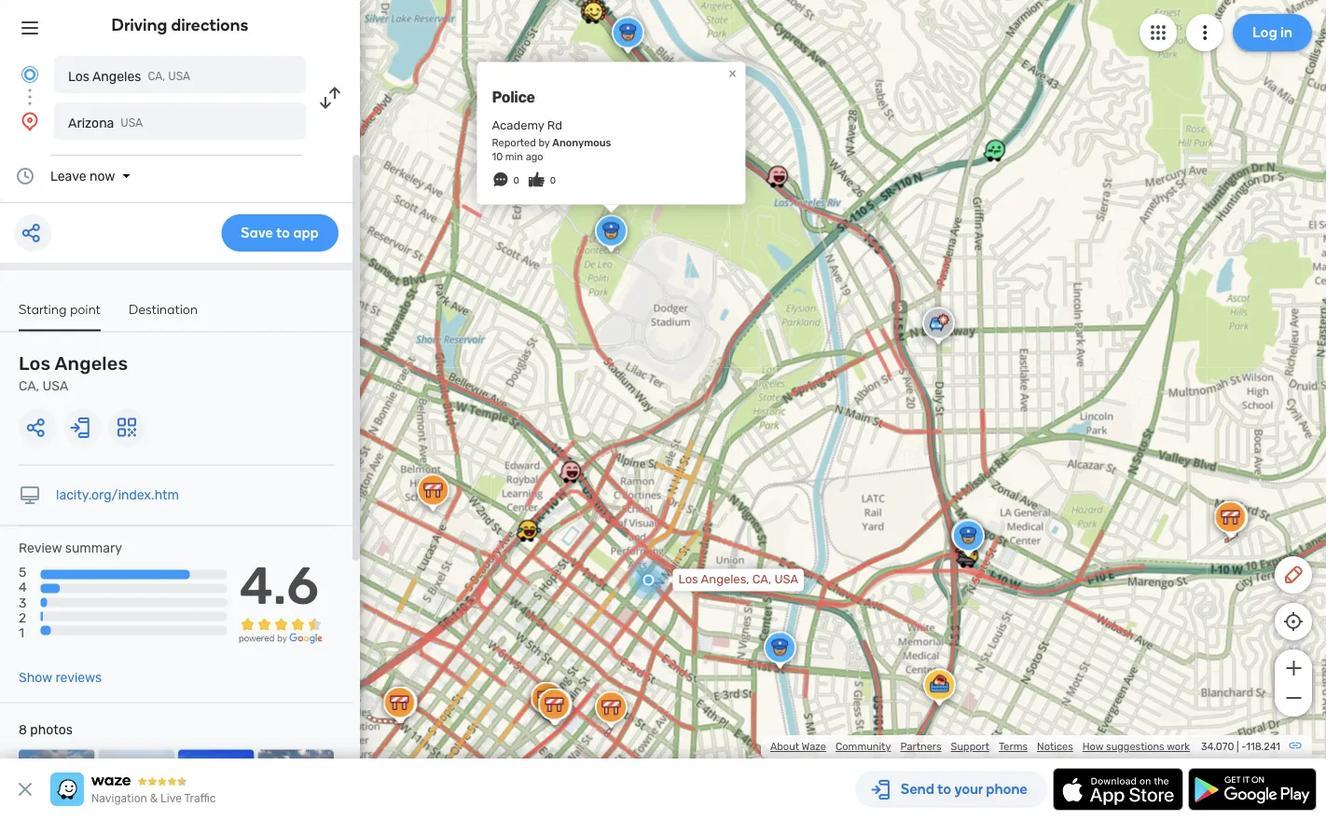 Task type: locate. For each thing, give the bounding box(es) containing it.
live
[[160, 793, 182, 806]]

los angeles ca, usa
[[68, 69, 190, 84], [19, 353, 128, 394]]

ca, down driving
[[148, 70, 165, 83]]

reported
[[492, 137, 536, 149], [492, 137, 536, 149]]

location image
[[19, 110, 41, 132]]

los up arizona
[[68, 69, 89, 84]]

waze
[[802, 741, 826, 754]]

how suggestions work link
[[1083, 741, 1190, 754]]

traffic
[[184, 793, 216, 806]]

terms
[[999, 741, 1028, 754]]

ca, right angeles,
[[752, 573, 772, 588]]

zoom in image
[[1282, 658, 1305, 680]]

ca, down starting point button
[[19, 379, 39, 394]]

los
[[68, 69, 89, 84], [19, 353, 51, 375], [678, 573, 698, 588]]

usa down starting point button
[[42, 379, 68, 394]]

work
[[1167, 741, 1190, 754]]

point
[[70, 301, 101, 317]]

5
[[19, 565, 26, 581]]

review summary
[[19, 541, 122, 556]]

1 vertical spatial ca,
[[19, 379, 39, 394]]

angeles up arizona usa
[[92, 69, 141, 84]]

1 vertical spatial los
[[19, 353, 51, 375]]

angeles
[[92, 69, 141, 84], [55, 353, 128, 375]]

link image
[[1288, 739, 1303, 754]]

4.6
[[239, 555, 319, 617]]

by
[[539, 137, 550, 149], [539, 137, 550, 149]]

rd
[[547, 119, 562, 133], [547, 119, 562, 133]]

los inside los angeles ca, usa
[[19, 353, 51, 375]]

|
[[1237, 741, 1239, 754]]

los left angeles,
[[678, 573, 698, 588]]

academy
[[492, 119, 544, 133], [492, 119, 544, 133]]

0
[[513, 175, 519, 186], [513, 175, 519, 186], [550, 175, 556, 186], [550, 175, 556, 186]]

0 vertical spatial angeles
[[92, 69, 141, 84]]

0 vertical spatial los
[[68, 69, 89, 84]]

review
[[19, 541, 62, 556]]

-
[[1242, 741, 1246, 754]]

about waze link
[[770, 741, 826, 754]]

image 4 of los angeles, los angeles image
[[258, 750, 334, 821]]

starting
[[19, 301, 67, 317]]

academy rd reported by anonymous 10 min ago
[[492, 119, 611, 163], [492, 119, 611, 163]]

×
[[728, 65, 737, 82], [728, 65, 737, 82]]

photos
[[30, 723, 73, 738]]

1 horizontal spatial ca,
[[148, 70, 165, 83]]

notices
[[1037, 741, 1073, 754]]

navigation
[[91, 793, 147, 806]]

min
[[505, 151, 523, 163], [505, 151, 523, 163]]

show
[[19, 671, 52, 686]]

0 horizontal spatial los
[[19, 353, 51, 375]]

reviews
[[55, 671, 102, 686]]

1 horizontal spatial los
[[68, 69, 89, 84]]

current location image
[[19, 63, 41, 86]]

1 vertical spatial angeles
[[55, 353, 128, 375]]

angeles down "point"
[[55, 353, 128, 375]]

now
[[89, 168, 115, 184]]

x image
[[14, 779, 36, 801]]

2 horizontal spatial ca,
[[752, 573, 772, 588]]

2 vertical spatial los
[[678, 573, 698, 588]]

clock image
[[14, 165, 36, 187]]

8 photos
[[19, 723, 73, 738]]

community link
[[836, 741, 891, 754]]

usa
[[168, 70, 190, 83], [121, 117, 143, 130], [42, 379, 68, 394], [774, 573, 799, 588]]

angeles inside los angeles ca, usa
[[55, 353, 128, 375]]

los down starting point button
[[19, 353, 51, 375]]

zoom out image
[[1282, 687, 1305, 710]]

× link
[[724, 65, 741, 82], [724, 65, 741, 82]]

ago
[[526, 151, 543, 163], [526, 151, 543, 163]]

usa right arizona
[[121, 117, 143, 130]]

118.241
[[1246, 741, 1281, 754]]

2
[[19, 610, 26, 626]]

image 1 of los angeles, los angeles image
[[19, 750, 95, 821]]

starting point button
[[19, 301, 101, 332]]

partners
[[900, 741, 942, 754]]

5 4 3 2 1
[[19, 565, 27, 641]]

destination button
[[129, 301, 198, 330]]

police
[[492, 88, 535, 106], [492, 88, 535, 106]]

ca,
[[148, 70, 165, 83], [19, 379, 39, 394], [752, 573, 772, 588]]

driving
[[112, 15, 167, 35]]

angeles,
[[701, 573, 749, 588]]

about
[[770, 741, 799, 754]]

partners link
[[900, 741, 942, 754]]

community
[[836, 741, 891, 754]]

image 2 of los angeles, los angeles image
[[98, 750, 174, 821]]

anonymous
[[552, 137, 611, 149], [552, 137, 611, 149]]

los angeles ca, usa down starting point button
[[19, 353, 128, 394]]

0 vertical spatial los angeles ca, usa
[[68, 69, 190, 84]]

navigation & live traffic
[[91, 793, 216, 806]]

image 3 of los angeles, los angeles image
[[178, 750, 254, 821]]

4
[[19, 580, 27, 596]]

10
[[492, 151, 503, 163], [492, 151, 503, 163]]

los angeles ca, usa down driving
[[68, 69, 190, 84]]



Task type: vqa. For each thing, say whether or not it's contained in the screenshot.
ARIZONA
yes



Task type: describe. For each thing, give the bounding box(es) containing it.
34.070
[[1201, 741, 1234, 754]]

lacity.org/index.htm link
[[56, 488, 179, 503]]

driving directions
[[112, 15, 248, 35]]

3
[[19, 595, 27, 611]]

usa right angeles,
[[774, 573, 799, 588]]

lacity.org/index.htm
[[56, 488, 179, 503]]

about waze community partners support terms notices how suggestions work
[[770, 741, 1190, 754]]

suggestions
[[1106, 741, 1165, 754]]

0 horizontal spatial ca,
[[19, 379, 39, 394]]

support link
[[951, 741, 990, 754]]

destination
[[129, 301, 198, 317]]

terms link
[[999, 741, 1028, 754]]

notices link
[[1037, 741, 1073, 754]]

leave now
[[50, 168, 115, 184]]

support
[[951, 741, 990, 754]]

1 vertical spatial los angeles ca, usa
[[19, 353, 128, 394]]

summary
[[65, 541, 122, 556]]

pencil image
[[1282, 564, 1305, 587]]

0 vertical spatial ca,
[[148, 70, 165, 83]]

show reviews
[[19, 671, 102, 686]]

usa down driving directions
[[168, 70, 190, 83]]

arizona
[[68, 115, 114, 131]]

usa inside arizona usa
[[121, 117, 143, 130]]

how
[[1083, 741, 1104, 754]]

8
[[19, 723, 27, 738]]

directions
[[171, 15, 248, 35]]

1
[[19, 625, 24, 641]]

starting point
[[19, 301, 101, 317]]

34.070 | -118.241
[[1201, 741, 1281, 754]]

los angeles, ca, usa
[[678, 573, 799, 588]]

2 vertical spatial ca,
[[752, 573, 772, 588]]

2 horizontal spatial los
[[678, 573, 698, 588]]

computer image
[[19, 485, 41, 507]]

leave
[[50, 168, 86, 184]]

&
[[150, 793, 158, 806]]

arizona usa
[[68, 115, 143, 131]]



